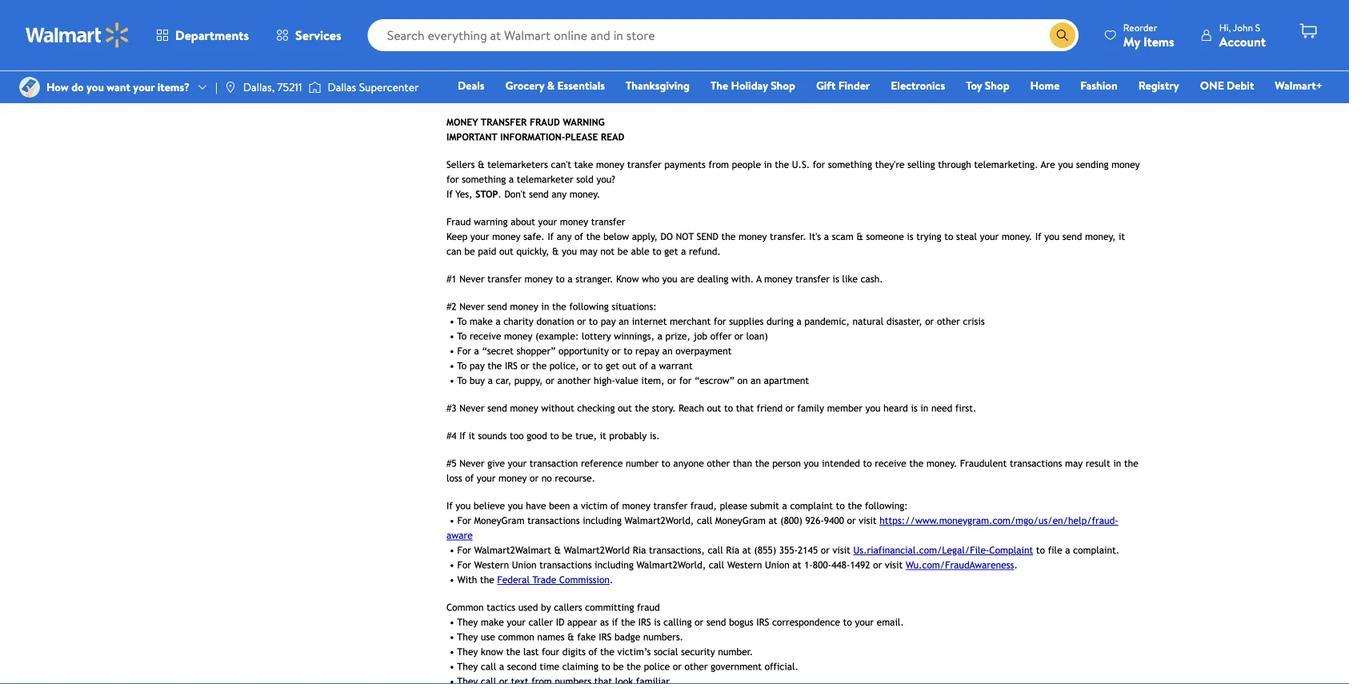 Task type: vqa. For each thing, say whether or not it's contained in the screenshot.
the intent image for Pickup
no



Task type: locate. For each thing, give the bounding box(es) containing it.
items
[[1144, 32, 1175, 50]]

dallas
[[328, 79, 356, 95]]

home link
[[1023, 77, 1067, 94]]

toy shop link
[[959, 77, 1017, 94]]

shop right toy
[[985, 78, 1010, 93]]

one debit
[[1200, 78, 1255, 93]]

dallas supercenter
[[328, 79, 419, 95]]

grocery & essentials
[[506, 78, 605, 93]]

deals link
[[451, 77, 492, 94]]

registry
[[1139, 78, 1180, 93]]

 image for how do you want your items?
[[19, 77, 40, 98]]

registry link
[[1132, 77, 1187, 94]]

1 horizontal spatial shop
[[985, 78, 1010, 93]]

0 horizontal spatial  image
[[19, 77, 40, 98]]

reorder my items
[[1124, 20, 1175, 50]]

account
[[1220, 32, 1266, 50]]

the holiday shop link
[[704, 77, 803, 94]]

 image
[[224, 81, 237, 94]]

grocery & essentials link
[[498, 77, 612, 94]]

 image for dallas supercenter
[[309, 79, 321, 95]]

services button
[[263, 16, 355, 54]]

Walmart Site-Wide search field
[[368, 19, 1079, 51]]

2 shop from the left
[[985, 78, 1010, 93]]

fashion
[[1081, 78, 1118, 93]]

 image left how
[[19, 77, 40, 98]]

 image right 75211
[[309, 79, 321, 95]]

do
[[71, 79, 84, 95]]

holiday
[[731, 78, 768, 93]]

gift finder link
[[809, 77, 878, 94]]

thanksgiving
[[626, 78, 690, 93]]

want
[[107, 79, 130, 95]]

shop
[[771, 78, 796, 93], [985, 78, 1010, 93]]

grocery
[[506, 78, 545, 93]]

 image
[[19, 77, 40, 98], [309, 79, 321, 95]]

departments
[[175, 26, 249, 44]]

1 horizontal spatial  image
[[309, 79, 321, 95]]

departments button
[[142, 16, 263, 54]]

the holiday shop
[[711, 78, 796, 93]]

hi,
[[1220, 20, 1231, 34]]

my
[[1124, 32, 1141, 50]]

shop right holiday
[[771, 78, 796, 93]]

items?
[[157, 79, 190, 95]]

search icon image
[[1056, 29, 1069, 42]]

0 horizontal spatial shop
[[771, 78, 796, 93]]



Task type: describe. For each thing, give the bounding box(es) containing it.
dallas, 75211
[[243, 79, 302, 95]]

the
[[711, 78, 729, 93]]

toy shop
[[966, 78, 1010, 93]]

gift
[[816, 78, 836, 93]]

electronics link
[[884, 77, 953, 94]]

1 shop from the left
[[771, 78, 796, 93]]

s
[[1256, 20, 1261, 34]]

how do you want your items?
[[46, 79, 190, 95]]

thanksgiving link
[[619, 77, 697, 94]]

reorder
[[1124, 20, 1158, 34]]

deals
[[458, 78, 485, 93]]

gift finder
[[816, 78, 870, 93]]

home
[[1031, 78, 1060, 93]]

one
[[1200, 78, 1225, 93]]

walmart+ link
[[1268, 77, 1330, 94]]

electronics
[[891, 78, 945, 93]]

how
[[46, 79, 69, 95]]

&
[[547, 78, 555, 93]]

debit
[[1227, 78, 1255, 93]]

john
[[1233, 20, 1253, 34]]

fashion link
[[1074, 77, 1125, 94]]

supercenter
[[359, 79, 419, 95]]

services
[[295, 26, 341, 44]]

finder
[[839, 78, 870, 93]]

dallas,
[[243, 79, 275, 95]]

walmart+
[[1275, 78, 1323, 93]]

walmart image
[[26, 22, 130, 48]]

one debit link
[[1193, 77, 1262, 94]]

cart contains 0 items total amount $0.00 image
[[1299, 22, 1318, 41]]

|
[[215, 79, 218, 95]]

you
[[86, 79, 104, 95]]

your
[[133, 79, 155, 95]]

75211
[[277, 79, 302, 95]]

Search search field
[[368, 19, 1079, 51]]

toy
[[966, 78, 983, 93]]

hi, john s account
[[1220, 20, 1266, 50]]

essentials
[[558, 78, 605, 93]]



